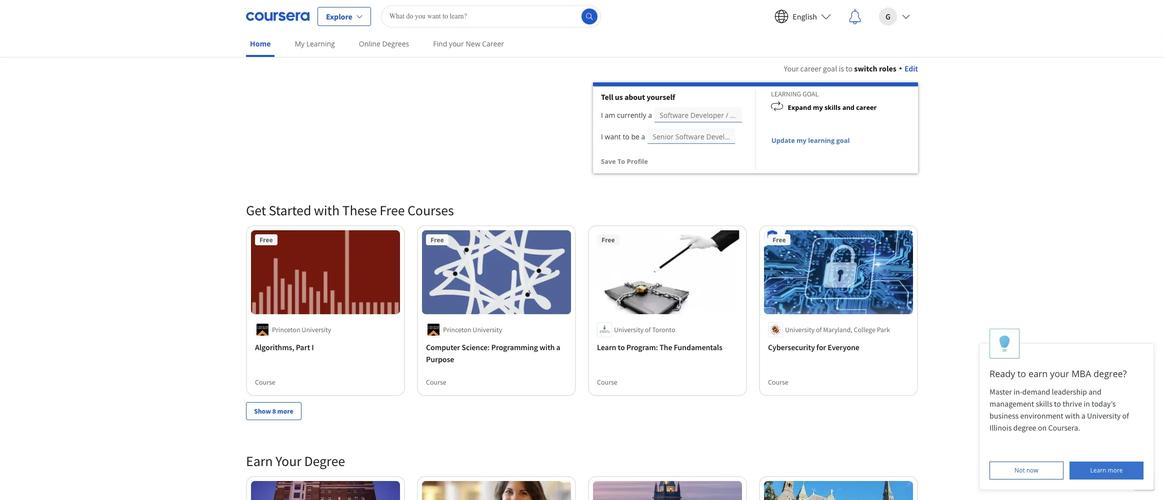 Task type: locate. For each thing, give the bounding box(es) containing it.
1 vertical spatial and
[[1089, 387, 1102, 397]]

1 princeton from the left
[[272, 326, 301, 335]]

get started with these free courses
[[246, 202, 454, 220]]

my down goal
[[814, 103, 824, 112]]

leadership
[[1053, 387, 1088, 397]]

course for cybersecurity for everyone
[[769, 378, 789, 387]]

0 vertical spatial your
[[449, 39, 464, 49]]

university inside master in-demand leadership and management skills to thrive in today's business environment with a university of illinois degree on coursera.
[[1088, 411, 1122, 421]]

developer
[[691, 111, 725, 120], [707, 132, 740, 142]]

your up learning goal at the top of the page
[[784, 64, 799, 74]]

degree
[[1014, 423, 1037, 433]]

1 horizontal spatial and
[[1089, 387, 1102, 397]]

0 horizontal spatial and
[[843, 103, 855, 112]]

0 vertical spatial learning
[[307, 39, 335, 49]]

programming
[[492, 343, 538, 353]]

computer science: programming with a purpose
[[426, 343, 561, 365]]

0 horizontal spatial skills
[[825, 103, 841, 112]]

home
[[250, 39, 271, 49]]

more left help center icon
[[1109, 467, 1124, 475]]

edit
[[905, 64, 919, 74]]

not now button
[[990, 462, 1064, 480]]

skills
[[825, 103, 841, 112], [1037, 399, 1053, 409]]

1 horizontal spatial more
[[1109, 467, 1124, 475]]

cybersecurity for everyone
[[769, 343, 860, 353]]

goal inside button
[[837, 136, 850, 145]]

to inside get started with these free courses collection element
[[618, 343, 625, 353]]

of down degree?
[[1123, 411, 1130, 421]]

my
[[295, 39, 305, 49]]

2 princeton from the left
[[443, 326, 472, 335]]

your right find
[[449, 39, 464, 49]]

princeton university
[[272, 326, 331, 335], [443, 326, 503, 335]]

0 vertical spatial learn
[[597, 343, 617, 353]]

1 vertical spatial goal
[[837, 136, 850, 145]]

2 vertical spatial with
[[1066, 411, 1081, 421]]

software down yourself
[[660, 111, 689, 120]]

learning goal
[[772, 90, 819, 99]]

princeton university up science:
[[443, 326, 503, 335]]

ready
[[990, 368, 1016, 380]]

princeton university for science:
[[443, 326, 503, 335]]

learn
[[597, 343, 617, 353], [1091, 467, 1107, 475]]

1 vertical spatial learning
[[772, 90, 802, 99]]

princeton for computer
[[443, 326, 472, 335]]

0 horizontal spatial /
[[726, 111, 729, 120]]

1 horizontal spatial skills
[[1037, 399, 1053, 409]]

to left 'program:'
[[618, 343, 625, 353]]

university up algorithms, part i "link"
[[302, 326, 331, 335]]

career down switch
[[857, 103, 877, 112]]

your
[[784, 64, 799, 74], [276, 453, 302, 471]]

a inside computer science: programming with a purpose
[[557, 343, 561, 353]]

goal right learning
[[837, 136, 850, 145]]

0 vertical spatial my
[[814, 103, 824, 112]]

coursera image
[[246, 8, 310, 24]]

purpose
[[426, 355, 454, 365]]

main content
[[0, 51, 1165, 501]]

to
[[618, 157, 626, 166]]

i left want
[[601, 132, 603, 142]]

1 vertical spatial i
[[601, 132, 603, 142]]

princeton up computer
[[443, 326, 472, 335]]

university down "today's"
[[1088, 411, 1122, 421]]

illinois
[[990, 423, 1013, 433]]

of for everyone
[[817, 326, 822, 335]]

about
[[625, 92, 646, 102]]

0 horizontal spatial career
[[801, 64, 822, 74]]

0 horizontal spatial your
[[276, 453, 302, 471]]

1 vertical spatial your
[[1051, 368, 1070, 380]]

of up for
[[817, 326, 822, 335]]

save to profile
[[601, 157, 648, 166]]

with down thrive
[[1066, 411, 1081, 421]]

0 horizontal spatial more
[[278, 407, 294, 416]]

be
[[632, 132, 640, 142]]

1 vertical spatial with
[[540, 343, 555, 353]]

1 vertical spatial more
[[1109, 467, 1124, 475]]

algorithms, part i
[[255, 343, 314, 353]]

1 course from the left
[[255, 378, 276, 387]]

goal
[[824, 64, 838, 74], [837, 136, 850, 145]]

goal left is
[[824, 64, 838, 74]]

0 vertical spatial i
[[601, 111, 603, 120]]

learn left help center icon
[[1091, 467, 1107, 475]]

developer up senior software developer / engineer
[[691, 111, 725, 120]]

with
[[314, 202, 340, 220], [540, 343, 555, 353], [1066, 411, 1081, 421]]

explore button
[[318, 7, 371, 26]]

with right programming
[[540, 343, 555, 353]]

1 princeton university from the left
[[272, 326, 331, 335]]

0 vertical spatial with
[[314, 202, 340, 220]]

1 vertical spatial developer
[[707, 132, 740, 142]]

1 horizontal spatial princeton university
[[443, 326, 503, 335]]

/ down software developer / engineer
[[742, 132, 745, 142]]

a right programming
[[557, 343, 561, 353]]

1 horizontal spatial your
[[1051, 368, 1070, 380]]

a
[[649, 111, 653, 120], [642, 132, 646, 142], [557, 343, 561, 353], [1082, 411, 1086, 421]]

0 horizontal spatial learn
[[597, 343, 617, 353]]

software
[[660, 111, 689, 120], [676, 132, 705, 142]]

learn inside alice element
[[1091, 467, 1107, 475]]

career up goal
[[801, 64, 822, 74]]

and inside master in-demand leadership and management skills to thrive in today's business environment with a university of illinois degree on coursera.
[[1089, 387, 1102, 397]]

2 horizontal spatial of
[[1123, 411, 1130, 421]]

and up in
[[1089, 387, 1102, 397]]

a down in
[[1082, 411, 1086, 421]]

1 horizontal spatial your
[[784, 64, 799, 74]]

of left toronto
[[645, 326, 651, 335]]

i left am
[[601, 111, 603, 120]]

skills right expand
[[825, 103, 841, 112]]

i for i want to be a
[[601, 132, 603, 142]]

0 vertical spatial more
[[278, 407, 294, 416]]

0 horizontal spatial of
[[645, 326, 651, 335]]

0 horizontal spatial princeton university
[[272, 326, 331, 335]]

my right update
[[797, 136, 807, 145]]

i
[[601, 111, 603, 120], [601, 132, 603, 142], [312, 343, 314, 353]]

main content containing get started with these free courses
[[0, 51, 1165, 501]]

free
[[380, 202, 405, 220], [260, 236, 273, 245], [431, 236, 444, 245], [602, 236, 615, 245], [773, 236, 786, 245]]

0 vertical spatial and
[[843, 103, 855, 112]]

course for learn to program: the fundamentals
[[597, 378, 618, 387]]

with left these
[[314, 202, 340, 220]]

algorithms, part i link
[[255, 342, 396, 354]]

2 course from the left
[[426, 378, 447, 387]]

0 vertical spatial career
[[801, 64, 822, 74]]

0 vertical spatial skills
[[825, 103, 841, 112]]

1 horizontal spatial career
[[857, 103, 877, 112]]

to right is
[[846, 64, 853, 74]]

learning
[[307, 39, 335, 49], [772, 90, 802, 99]]

1 horizontal spatial of
[[817, 326, 822, 335]]

engineer
[[731, 111, 760, 120], [747, 132, 775, 142]]

software right senior
[[676, 132, 705, 142]]

1 vertical spatial software
[[676, 132, 705, 142]]

princeton up 'algorithms, part i'
[[272, 326, 301, 335]]

help center image
[[1139, 475, 1151, 487]]

to left earn
[[1018, 368, 1027, 380]]

i for i am currently a
[[601, 111, 603, 120]]

more right the 8
[[278, 407, 294, 416]]

these
[[343, 202, 377, 220]]

and down is
[[843, 103, 855, 112]]

your right earn
[[276, 453, 302, 471]]

1 horizontal spatial /
[[742, 132, 745, 142]]

coursera.
[[1049, 423, 1081, 433]]

maryland,
[[824, 326, 853, 335]]

learn to program: the fundamentals link
[[597, 342, 739, 354]]

of for program:
[[645, 326, 651, 335]]

to
[[846, 64, 853, 74], [623, 132, 630, 142], [618, 343, 625, 353], [1018, 368, 1027, 380], [1055, 399, 1062, 409]]

my
[[814, 103, 824, 112], [797, 136, 807, 145]]

update my learning goal
[[772, 136, 850, 145]]

to left thrive
[[1055, 399, 1062, 409]]

of
[[645, 326, 651, 335], [817, 326, 822, 335], [1123, 411, 1130, 421]]

1 horizontal spatial learning
[[772, 90, 802, 99]]

0 vertical spatial your
[[784, 64, 799, 74]]

is
[[839, 64, 845, 74]]

None search field
[[381, 5, 601, 27]]

2 vertical spatial i
[[312, 343, 314, 353]]

more inside alice element
[[1109, 467, 1124, 475]]

a inside master in-demand leadership and management skills to thrive in today's business environment with a university of illinois degree on coursera.
[[1082, 411, 1086, 421]]

university up science:
[[473, 326, 503, 335]]

cybersecurity for everyone link
[[769, 342, 910, 354]]

more inside button
[[278, 407, 294, 416]]

expand
[[788, 103, 812, 112]]

new
[[466, 39, 481, 49]]

developer down software developer / engineer
[[707, 132, 740, 142]]

demand
[[1023, 387, 1051, 397]]

english
[[793, 11, 818, 21]]

1 vertical spatial learn
[[1091, 467, 1107, 475]]

expand my skills and career button
[[757, 99, 877, 117]]

my learning
[[295, 39, 335, 49]]

repeat image
[[772, 102, 784, 114]]

get
[[246, 202, 266, 220]]

3 course from the left
[[597, 378, 618, 387]]

1 vertical spatial your
[[276, 453, 302, 471]]

show
[[254, 407, 271, 416]]

a right be
[[642, 132, 646, 142]]

learn inside get started with these free courses collection element
[[597, 343, 617, 353]]

your
[[449, 39, 464, 49], [1051, 368, 1070, 380]]

2 princeton university from the left
[[443, 326, 503, 335]]

degree
[[304, 453, 345, 471]]

learn more link
[[1070, 462, 1144, 480]]

senior
[[653, 132, 674, 142]]

free for cybersecurity for everyone
[[773, 236, 786, 245]]

earn your degree collection element
[[240, 437, 925, 501]]

program:
[[627, 343, 658, 353]]

1 horizontal spatial princeton
[[443, 326, 472, 335]]

learning
[[809, 136, 835, 145]]

your up leadership
[[1051, 368, 1070, 380]]

0 vertical spatial /
[[726, 111, 729, 120]]

0 horizontal spatial my
[[797, 136, 807, 145]]

engineer left repeat image
[[731, 111, 760, 120]]

1 horizontal spatial learn
[[1091, 467, 1107, 475]]

ready to earn your mba degree?
[[990, 368, 1128, 380]]

4 course from the left
[[769, 378, 789, 387]]

learn left 'program:'
[[597, 343, 617, 353]]

princeton university up part
[[272, 326, 331, 335]]

1 vertical spatial my
[[797, 136, 807, 145]]

learning up repeat image
[[772, 90, 802, 99]]

skills up the 'environment'
[[1037, 399, 1053, 409]]

get started with these free courses collection element
[[240, 186, 925, 437]]

1 vertical spatial skills
[[1037, 399, 1053, 409]]

1 vertical spatial career
[[857, 103, 877, 112]]

1 vertical spatial /
[[742, 132, 745, 142]]

learning right the "my"
[[307, 39, 335, 49]]

course
[[255, 378, 276, 387], [426, 378, 447, 387], [597, 378, 618, 387], [769, 378, 789, 387]]

online degrees
[[359, 39, 409, 49]]

i inside "link"
[[312, 343, 314, 353]]

2 horizontal spatial with
[[1066, 411, 1081, 421]]

0 horizontal spatial with
[[314, 202, 340, 220]]

What do you want to learn? text field
[[381, 5, 601, 27]]

i right part
[[312, 343, 314, 353]]

8
[[273, 407, 276, 416]]

engineer down repeat image
[[747, 132, 775, 142]]

1 horizontal spatial my
[[814, 103, 824, 112]]

1 vertical spatial engineer
[[747, 132, 775, 142]]

1 horizontal spatial with
[[540, 343, 555, 353]]

0 horizontal spatial princeton
[[272, 326, 301, 335]]

/ up senior software developer / engineer
[[726, 111, 729, 120]]

skills inside button
[[825, 103, 841, 112]]

edit button
[[900, 63, 919, 75]]



Task type: describe. For each thing, give the bounding box(es) containing it.
home link
[[246, 33, 275, 57]]

my for expand
[[814, 103, 824, 112]]

part
[[296, 343, 310, 353]]

course for algorithms, part i
[[255, 378, 276, 387]]

fundamentals
[[674, 343, 723, 353]]

i want to be a
[[601, 132, 646, 142]]

university of maryland, college park
[[786, 326, 891, 335]]

park
[[878, 326, 891, 335]]

algorithms,
[[255, 343, 295, 353]]

to inside master in-demand leadership and management skills to thrive in today's business environment with a university of illinois degree on coursera.
[[1055, 399, 1062, 409]]

alice element
[[980, 329, 1155, 491]]

of inside master in-demand leadership and management skills to thrive in today's business environment with a university of illinois degree on coursera.
[[1123, 411, 1130, 421]]

princeton for algorithms,
[[272, 326, 301, 335]]

g button
[[872, 0, 919, 32]]

free for algorithms, part i
[[260, 236, 273, 245]]

show 8 more button
[[246, 403, 302, 421]]

tell us about yourself
[[601, 92, 676, 102]]

free for computer science: programming with a purpose
[[431, 236, 444, 245]]

learn more
[[1091, 467, 1124, 475]]

currently
[[617, 111, 647, 120]]

senior software developer / engineer
[[653, 132, 775, 142]]

everyone
[[828, 343, 860, 353]]

earn your degree
[[246, 453, 345, 471]]

am
[[605, 111, 616, 120]]

save
[[601, 157, 616, 166]]

courses
[[408, 202, 454, 220]]

goal
[[803, 90, 819, 99]]

lightbulb tip image
[[1000, 336, 1011, 353]]

university up 'program:'
[[614, 326, 644, 335]]

learn to program: the fundamentals
[[597, 343, 723, 353]]

with inside computer science: programming with a purpose
[[540, 343, 555, 353]]

learn for learn to program: the fundamentals
[[597, 343, 617, 353]]

started
[[269, 202, 311, 220]]

show 8 more
[[254, 407, 294, 416]]

not now
[[1015, 467, 1039, 475]]

update
[[772, 136, 796, 145]]

today's
[[1092, 399, 1117, 409]]

g
[[886, 11, 891, 21]]

not
[[1015, 467, 1026, 475]]

course for computer science: programming with a purpose
[[426, 378, 447, 387]]

princeton university for part
[[272, 326, 331, 335]]

earn
[[246, 453, 273, 471]]

university of toronto
[[614, 326, 676, 335]]

business
[[990, 411, 1019, 421]]

my for update
[[797, 136, 807, 145]]

roles
[[880, 64, 897, 74]]

master
[[990, 387, 1013, 397]]

tell
[[601, 92, 614, 102]]

management
[[990, 399, 1035, 409]]

profile
[[627, 157, 648, 166]]

expand my skills and career
[[788, 103, 877, 112]]

us
[[615, 92, 623, 102]]

your inside alice element
[[1051, 368, 1070, 380]]

free for learn to program: the fundamentals
[[602, 236, 615, 245]]

for
[[817, 343, 827, 353]]

0 horizontal spatial your
[[449, 39, 464, 49]]

0 vertical spatial engineer
[[731, 111, 760, 120]]

switch
[[855, 64, 878, 74]]

thrive
[[1063, 399, 1083, 409]]

computer
[[426, 343, 460, 353]]

cybersecurity
[[769, 343, 816, 353]]

update my learning goal button
[[757, 132, 851, 150]]

save to profile button
[[601, 153, 648, 171]]

degrees
[[383, 39, 409, 49]]

find your new career link
[[429, 33, 508, 55]]

0 vertical spatial goal
[[824, 64, 838, 74]]

in-
[[1014, 387, 1023, 397]]

explore
[[326, 11, 353, 21]]

and inside button
[[843, 103, 855, 112]]

environment
[[1021, 411, 1064, 421]]

0 vertical spatial software
[[660, 111, 689, 120]]

to left be
[[623, 132, 630, 142]]

a right 'currently'
[[649, 111, 653, 120]]

career inside button
[[857, 103, 877, 112]]

skills inside master in-demand leadership and management skills to thrive in today's business environment with a university of illinois degree on coursera.
[[1037, 399, 1053, 409]]

the
[[660, 343, 673, 353]]

english button
[[767, 0, 840, 32]]

find
[[433, 39, 447, 49]]

now
[[1027, 467, 1039, 475]]

science:
[[462, 343, 490, 353]]

online
[[359, 39, 381, 49]]

learn for learn more
[[1091, 467, 1107, 475]]

my learning link
[[291, 33, 339, 55]]

career
[[482, 39, 504, 49]]

university up cybersecurity
[[786, 326, 815, 335]]

yourself
[[647, 92, 676, 102]]

with inside master in-demand leadership and management skills to thrive in today's business environment with a university of illinois degree on coursera.
[[1066, 411, 1081, 421]]

your career goal is to switch roles
[[784, 64, 897, 74]]

on
[[1039, 423, 1047, 433]]

mba
[[1072, 368, 1092, 380]]

i am currently a
[[601, 111, 653, 120]]

earn
[[1029, 368, 1049, 380]]

master in-demand leadership and management skills to thrive in today's business environment with a university of illinois degree on coursera.
[[990, 387, 1131, 433]]

college
[[854, 326, 876, 335]]

toronto
[[653, 326, 676, 335]]

want
[[605, 132, 621, 142]]

0 vertical spatial developer
[[691, 111, 725, 120]]

0 horizontal spatial learning
[[307, 39, 335, 49]]



Task type: vqa. For each thing, say whether or not it's contained in the screenshot.
list in the top of the page
no



